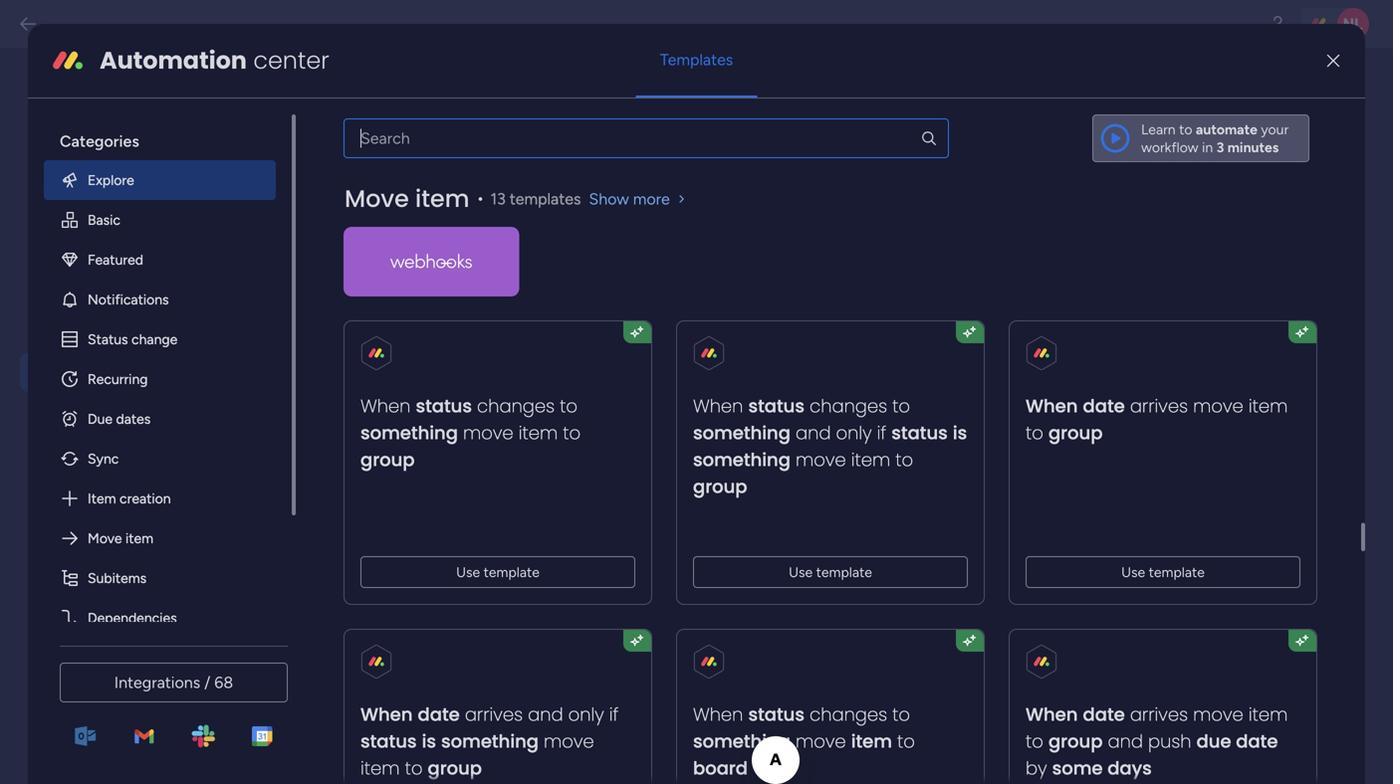 Task type: describe. For each thing, give the bounding box(es) containing it.
move inside when status changes   to something move item to board
[[796, 729, 846, 755]]

content directory button
[[20, 528, 251, 567]]

changes for when status changes   to something move item to group
[[477, 394, 555, 419]]

when status changes   to something and only if status is something move item to group
[[693, 394, 967, 500]]

cross account copier button
[[20, 660, 251, 725]]

powerful
[[599, 377, 658, 395]]

integrations
[[114, 674, 200, 693]]

68
[[214, 674, 233, 693]]

notifications
[[88, 291, 169, 308]]

by
[[1026, 756, 1047, 781]]

group inside group and   push due date by some days
[[1048, 729, 1103, 755]]

subitems
[[88, 570, 147, 587]]

keep
[[643, 422, 675, 440]]

dependencies
[[88, 610, 177, 627]]

categories heading
[[44, 114, 276, 160]]

content directory
[[75, 537, 217, 558]]

important
[[555, 422, 621, 440]]

help image
[[1268, 14, 1288, 34]]

the for the monday app api gives you powerful capabilities in order to enhance your monday app experience. it's very important to keep your api token secure.
[[390, 377, 415, 395]]

move inside when status changes   to something and only if status is something move item to group
[[796, 447, 846, 473]]

due
[[88, 411, 113, 427]]

copier
[[74, 695, 124, 716]]

usage
[[75, 449, 125, 471]]

account
[[124, 668, 189, 690]]

general
[[75, 186, 136, 208]]

api right personal
[[391, 145, 414, 163]]

there
[[417, 212, 448, 228]]

and inside when status changes   to something and only if status is something move item to group
[[796, 420, 831, 446]]

it's
[[499, 422, 519, 440]]

api inside button
[[75, 361, 101, 383]]

automate
[[1196, 121, 1258, 138]]

move item to
[[360, 729, 594, 781]]

explore
[[88, 172, 134, 188]]

3 template from the left
[[1149, 564, 1205, 581]]

usage stats
[[75, 449, 168, 471]]

billing
[[75, 405, 121, 427]]

automation
[[100, 44, 247, 77]]

in
[[331, 212, 341, 228]]

your inside your workflow in
[[1261, 121, 1289, 138]]

something for when status changes   to something move item to group
[[360, 420, 458, 446]]

1 when date from the top
[[1026, 394, 1125, 419]]

something for when status changes   to something and only if status is something move item to group
[[693, 420, 791, 446]]

status for when status changes   to something and only if status is something move item to group
[[748, 394, 805, 419]]

sync option
[[44, 439, 276, 479]]

when for group
[[360, 394, 411, 419]]

explore option
[[44, 160, 276, 200]]

item creation
[[88, 490, 171, 507]]

api button
[[20, 353, 251, 392]]

customization button
[[20, 222, 251, 260]]

when date arrives   and only if status is something
[[360, 702, 619, 755]]

group inside when status changes   to something and only if status is something move item to group
[[693, 474, 747, 500]]

administration learn more
[[35, 85, 233, 145]]

3 use template button from the left
[[1026, 556, 1300, 588]]

arrives for when status changes   to something move item to board
[[1130, 702, 1188, 728]]

api left v2
[[331, 90, 364, 117]]

is inside when status changes   to something and only if status is something move item to group
[[953, 420, 967, 446]]

be
[[579, 272, 596, 290]]

group inside the when status changes   to something move item to group
[[360, 447, 415, 473]]

item inside when status changes   to something move item to board
[[851, 729, 892, 755]]

some
[[1052, 756, 1103, 781]]

days
[[1107, 756, 1152, 781]]

api left token
[[390, 444, 413, 462]]

api up order
[[505, 377, 528, 395]]

sync
[[88, 450, 119, 467]]

status change
[[88, 331, 177, 348]]

arrives inside "when date arrives   and only if status is something"
[[465, 702, 523, 728]]

item creation option
[[44, 479, 276, 519]]

new
[[367, 212, 391, 228]]

in inside your workflow in
[[1202, 139, 1213, 156]]

templates
[[510, 189, 581, 208]]

2 when date from the top
[[1026, 702, 1125, 728]]

apps
[[75, 581, 116, 602]]

api down 'templates'
[[552, 212, 572, 228]]

use template button for group
[[360, 556, 635, 588]]

show more
[[589, 189, 670, 208]]

3 minutes
[[1216, 139, 1279, 156]]

when for board
[[693, 702, 743, 728]]

basic option
[[44, 200, 276, 240]]

when status changes   to something move item to board
[[693, 702, 915, 781]]

status
[[88, 331, 128, 348]]

administration
[[35, 85, 233, 120]]

documentation
[[445, 272, 548, 290]]

only for personal
[[472, 212, 497, 228]]

the api documentation can be found at developers.monday.com
[[390, 272, 656, 313]]

move inside move item to
[[544, 729, 594, 755]]

subitems option
[[44, 558, 276, 598]]

cross
[[74, 668, 119, 690]]

monday icon image
[[351, 375, 369, 405]]

status change option
[[44, 319, 276, 359]]

dapulse info image
[[351, 270, 370, 300]]

arrives   move item to for and   push
[[1026, 702, 1288, 755]]

show more link
[[589, 189, 690, 209]]

13
[[490, 189, 506, 208]]

token for personal api token
[[418, 145, 458, 163]]

personal
[[500, 212, 549, 228]]

item inside move item to
[[360, 756, 400, 781]]

general button
[[20, 178, 251, 217]]

recurring option
[[44, 359, 276, 399]]

minutes
[[1227, 139, 1279, 156]]

automation center
[[100, 44, 329, 77]]

notifications option
[[44, 280, 276, 319]]

date inside "when date arrives   and only if status is something"
[[418, 702, 460, 728]]

the for the api documentation can be found at developers.monday.com
[[390, 272, 415, 290]]

due dates
[[88, 411, 151, 427]]

arrives   move item to for when date
[[1026, 394, 1288, 446]]

cross account copier
[[74, 668, 189, 716]]

regenerate
[[659, 147, 721, 161]]

can
[[551, 272, 575, 290]]

board
[[693, 756, 748, 781]]

apps button
[[20, 572, 251, 611]]

gives
[[532, 377, 567, 395]]

permissions
[[75, 624, 169, 646]]

categories list box
[[44, 114, 296, 638]]

use template for status
[[789, 564, 872, 581]]

order
[[485, 399, 520, 417]]

workflow
[[1141, 139, 1199, 156]]

your workflow in
[[1141, 121, 1289, 156]]

very
[[523, 422, 551, 440]]

item inside the when status changes   to something move item to group
[[518, 420, 558, 446]]

developers.monday.com
[[390, 295, 553, 313]]

api inside the api documentation can be found at developers.monday.com
[[419, 272, 442, 290]]

2 vertical spatial your
[[679, 422, 708, 440]]

more inside show more link
[[633, 189, 670, 208]]



Task type: locate. For each thing, give the bounding box(es) containing it.
0 vertical spatial in
[[1202, 139, 1213, 156]]

0 vertical spatial arrives   move item to
[[1026, 394, 1288, 446]]

changes for when status changes   to something move item to board
[[810, 702, 887, 728]]

use template button
[[360, 556, 635, 588], [693, 556, 968, 588], [1026, 556, 1300, 588]]

learn more link
[[35, 125, 251, 148]]

1 horizontal spatial and
[[796, 420, 831, 446]]

1 vertical spatial the
[[390, 377, 415, 395]]

back to workspace image
[[18, 14, 38, 34]]

1 arrives   move item to from the top
[[1026, 394, 1288, 446]]

if inside "when date arrives   and only if status is something"
[[609, 702, 619, 728]]

2 use from the left
[[789, 564, 813, 581]]

1 vertical spatial token
[[418, 145, 458, 163]]

1 horizontal spatial monday
[[636, 399, 690, 417]]

enhance
[[542, 399, 599, 417]]

1 use from the left
[[456, 564, 480, 581]]

0 horizontal spatial use template
[[456, 564, 540, 581]]

regenerate button
[[651, 138, 729, 170]]

2 horizontal spatial your
[[1261, 121, 1289, 138]]

api down status
[[75, 361, 101, 383]]

changes inside the when status changes   to something move item to group
[[477, 394, 555, 419]]

2 horizontal spatial use template button
[[1026, 556, 1300, 588]]

0 vertical spatial token
[[398, 90, 457, 117]]

use template for group
[[456, 564, 540, 581]]

status for when status changes   to something move item to board
[[748, 702, 805, 728]]

13 templates
[[490, 189, 581, 208]]

0 horizontal spatial move item
[[88, 530, 153, 547]]

push
[[1148, 729, 1191, 755]]

0 horizontal spatial move
[[88, 530, 122, 547]]

0 horizontal spatial and
[[528, 702, 563, 728]]

3 use template from the left
[[1121, 564, 1205, 581]]

permissions button
[[20, 616, 251, 655]]

when inside the when status changes   to something move item to group
[[360, 394, 411, 419]]

in inside the monday app api gives you powerful capabilities in order to enhance your monday app experience. it's very important to keep your api token secure.
[[469, 399, 481, 417]]

item
[[88, 490, 116, 507]]

changes inside when status changes   to something move item to board
[[810, 702, 887, 728]]

1 vertical spatial app
[[390, 422, 416, 440]]

group and   push due date by some days
[[1026, 729, 1278, 781]]

0 vertical spatial and
[[796, 420, 831, 446]]

content
[[75, 537, 141, 558]]

0 vertical spatial only
[[472, 212, 497, 228]]

2 vertical spatial and
[[1108, 729, 1143, 755]]

0 horizontal spatial template
[[484, 564, 540, 581]]

changes
[[477, 394, 555, 419], [810, 394, 887, 419], [810, 702, 887, 728]]

1 horizontal spatial is
[[953, 420, 967, 446]]

creation
[[120, 490, 171, 507]]

use template button for status
[[693, 556, 968, 588]]

1 vertical spatial your
[[603, 399, 633, 417]]

0 vertical spatial is
[[953, 420, 967, 446]]

1 vertical spatial is
[[422, 729, 436, 755]]

due
[[1196, 729, 1231, 755]]

the up capabilities
[[390, 377, 415, 395]]

only inside "when date arrives   and only if status is something"
[[568, 702, 604, 728]]

arrives for move item to
[[1130, 394, 1188, 419]]

2 horizontal spatial and
[[1108, 729, 1143, 755]]

1 vertical spatial if
[[609, 702, 619, 728]]

0 vertical spatial the
[[390, 272, 415, 290]]

the inside the monday app api gives you powerful capabilities in order to enhance your monday app experience. it's very important to keep your api token secure.
[[390, 377, 415, 395]]

1 vertical spatial and
[[528, 702, 563, 728]]

0 horizontal spatial your
[[603, 399, 633, 417]]

0 horizontal spatial only
[[472, 212, 497, 228]]

when for status
[[693, 394, 743, 419]]

move down tidy up
[[88, 530, 122, 547]]

your up minutes
[[1261, 121, 1289, 138]]

0 horizontal spatial use template button
[[360, 556, 635, 588]]

learn inside the administration learn more
[[35, 127, 72, 145]]

move inside the when status changes   to something move item to group
[[463, 420, 513, 446]]

only for if
[[836, 420, 872, 446]]

your right keep
[[679, 422, 708, 440]]

2 horizontal spatial template
[[1149, 564, 1205, 581]]

1 horizontal spatial learn
[[1141, 121, 1176, 138]]

0 vertical spatial if
[[877, 420, 886, 446]]

if inside when status changes   to something and only if status is something move item to group
[[877, 420, 886, 446]]

in left order
[[469, 399, 481, 417]]

0 vertical spatial more
[[75, 127, 110, 145]]

when
[[360, 394, 411, 419], [693, 394, 743, 419], [1026, 394, 1078, 419], [360, 702, 413, 728], [693, 702, 743, 728], [1026, 702, 1078, 728]]

more up explore
[[75, 127, 110, 145]]

/
[[204, 674, 210, 693]]

0 horizontal spatial monday
[[419, 377, 473, 395]]

1 the from the top
[[390, 272, 415, 290]]

2 horizontal spatial use template
[[1121, 564, 1205, 581]]

dates
[[116, 411, 151, 427]]

only inside when status changes   to something and only if status is something move item to group
[[836, 420, 872, 446]]

in the new api there are only personal api tokens
[[331, 212, 614, 228]]

your
[[1261, 121, 1289, 138], [603, 399, 633, 417], [679, 422, 708, 440]]

automation  center image
[[52, 45, 84, 76]]

1 horizontal spatial use template
[[789, 564, 872, 581]]

0 vertical spatial when date
[[1026, 394, 1125, 419]]

developers.monday.com link
[[390, 295, 553, 313]]

1 horizontal spatial use
[[789, 564, 813, 581]]

files o image
[[666, 180, 679, 194]]

1 horizontal spatial if
[[877, 420, 886, 446]]

status for when status changes   to something move item to group
[[416, 394, 472, 419]]

in left '3'
[[1202, 139, 1213, 156]]

0 horizontal spatial app
[[390, 422, 416, 440]]

learn up workflow
[[1141, 121, 1176, 138]]

if
[[877, 420, 886, 446], [609, 702, 619, 728]]

in
[[1202, 139, 1213, 156], [469, 399, 481, 417]]

tidy up button
[[20, 484, 251, 523]]

None search field
[[344, 118, 949, 158]]

only
[[472, 212, 497, 228], [836, 420, 872, 446], [568, 702, 604, 728]]

status
[[416, 394, 472, 419], [748, 394, 805, 419], [891, 420, 948, 446], [748, 702, 805, 728], [360, 729, 417, 755]]

app up order
[[476, 377, 502, 395]]

featured
[[88, 251, 143, 268]]

token for api v2 token
[[398, 90, 457, 117]]

1 template from the left
[[484, 564, 540, 581]]

2 arrives   move item to from the top
[[1026, 702, 1288, 755]]

0 horizontal spatial learn
[[35, 127, 72, 145]]

2 the from the top
[[390, 377, 415, 395]]

the monday app api gives you powerful capabilities in order to enhance your monday app experience. it's very important to keep your api token secure.
[[390, 377, 708, 462]]

2 template from the left
[[816, 564, 872, 581]]

move right in
[[345, 182, 409, 215]]

secure.
[[458, 444, 506, 462]]

billing button
[[20, 397, 251, 436]]

dependencies option
[[44, 598, 276, 638]]

0 horizontal spatial in
[[469, 399, 481, 417]]

Search for a column type search field
[[344, 118, 949, 158]]

token up there
[[418, 145, 458, 163]]

item
[[415, 182, 469, 215], [1249, 394, 1288, 419], [518, 420, 558, 446], [851, 447, 890, 473], [125, 530, 153, 547], [1249, 702, 1288, 728], [851, 729, 892, 755], [360, 756, 400, 781]]

2 vertical spatial only
[[568, 702, 604, 728]]

when date
[[1026, 394, 1125, 419], [1026, 702, 1125, 728]]

is inside "when date arrives   and only if status is something"
[[422, 729, 436, 755]]

arrives   move item to
[[1026, 394, 1288, 446], [1026, 702, 1288, 755]]

customization
[[75, 230, 191, 251]]

use for group
[[456, 564, 480, 581]]

template
[[484, 564, 540, 581], [816, 564, 872, 581], [1149, 564, 1205, 581]]

0 horizontal spatial more
[[75, 127, 110, 145]]

1 vertical spatial only
[[836, 420, 872, 446]]

move item inside "option"
[[88, 530, 153, 547]]

featured option
[[44, 240, 276, 280]]

api up developers.monday.com link
[[419, 272, 442, 290]]

0 horizontal spatial use
[[456, 564, 480, 581]]

the
[[345, 212, 364, 228]]

you
[[570, 377, 595, 395]]

directory
[[145, 537, 217, 558]]

users button
[[20, 265, 251, 304]]

recurring
[[88, 371, 148, 388]]

api v2 token
[[331, 90, 457, 117]]

move item down up
[[88, 530, 153, 547]]

tokens
[[575, 212, 614, 228]]

capabilities
[[390, 399, 466, 417]]

0 vertical spatial move item
[[345, 182, 469, 215]]

integrations / 68 button
[[60, 663, 288, 703]]

1 vertical spatial move item
[[88, 530, 153, 547]]

use for status
[[789, 564, 813, 581]]

template for group
[[484, 564, 540, 581]]

1 horizontal spatial in
[[1202, 139, 1213, 156]]

1 vertical spatial move
[[88, 530, 122, 547]]

use
[[456, 564, 480, 581], [789, 564, 813, 581], [1121, 564, 1145, 581]]

0 horizontal spatial if
[[609, 702, 619, 728]]

2 horizontal spatial use
[[1121, 564, 1145, 581]]

due dates option
[[44, 399, 276, 439]]

show
[[589, 189, 629, 208]]

status inside when status changes   to something move item to board
[[748, 702, 805, 728]]

when inside "when date arrives   and only if status is something"
[[360, 702, 413, 728]]

status inside the when status changes   to something move item to group
[[416, 394, 472, 419]]

something inside the when status changes   to something move item to group
[[360, 420, 458, 446]]

1 horizontal spatial more
[[633, 189, 670, 208]]

are
[[451, 212, 469, 228]]

token
[[417, 444, 455, 462]]

v2
[[369, 90, 393, 117]]

changes inside when status changes   to something and only if status is something move item to group
[[810, 394, 887, 419]]

something inside "when date arrives   and only if status is something"
[[441, 729, 539, 755]]

template for status
[[816, 564, 872, 581]]

2 horizontal spatial only
[[836, 420, 872, 446]]

3 use from the left
[[1121, 564, 1145, 581]]

1 vertical spatial arrives   move item to
[[1026, 702, 1288, 755]]

1 horizontal spatial use template button
[[693, 556, 968, 588]]

personal
[[331, 145, 388, 163]]

found
[[600, 272, 639, 290]]

1 horizontal spatial move
[[345, 182, 409, 215]]

up
[[112, 493, 136, 514]]

when inside when status changes   to something move item to board
[[693, 702, 743, 728]]

to inside move item to
[[405, 756, 423, 781]]

1 use template from the left
[[456, 564, 540, 581]]

2 use template from the left
[[789, 564, 872, 581]]

stats
[[129, 449, 168, 471]]

date inside group and   push due date by some days
[[1236, 729, 1278, 755]]

1 use template button from the left
[[360, 556, 635, 588]]

learn down automation  center image
[[35, 127, 72, 145]]

status inside "when date arrives   and only if status is something"
[[360, 729, 417, 755]]

0 vertical spatial monday
[[419, 377, 473, 395]]

app down capabilities
[[390, 422, 416, 440]]

1 vertical spatial more
[[633, 189, 670, 208]]

2 use template button from the left
[[693, 556, 968, 588]]

learn to automate
[[1141, 121, 1258, 138]]

categories
[[60, 132, 139, 151]]

when status changes   to something move item to group
[[360, 394, 581, 473]]

security button
[[20, 309, 251, 348]]

security
[[75, 318, 140, 339]]

1 horizontal spatial move item
[[345, 182, 469, 215]]

your down powerful
[[603, 399, 633, 417]]

more inside the administration learn more
[[75, 127, 110, 145]]

the right the dapulse info image
[[390, 272, 415, 290]]

0 horizontal spatial is
[[422, 729, 436, 755]]

item inside "option"
[[125, 530, 153, 547]]

something inside when status changes   to something move item to board
[[693, 729, 791, 755]]

app
[[476, 377, 502, 395], [390, 422, 416, 440]]

1 horizontal spatial your
[[679, 422, 708, 440]]

more
[[75, 127, 110, 145], [633, 189, 670, 208]]

and inside "when date arrives   and only if status is something"
[[528, 702, 563, 728]]

when for something
[[360, 702, 413, 728]]

when inside when status changes   to something and only if status is something move item to group
[[693, 394, 743, 419]]

3
[[1216, 139, 1224, 156]]

at
[[643, 272, 656, 290]]

changes for when status changes   to something and only if status is something move item to group
[[810, 394, 887, 419]]

the inside the api documentation can be found at developers.monday.com
[[390, 272, 415, 290]]

users
[[75, 274, 120, 295]]

date
[[1083, 394, 1125, 419], [418, 702, 460, 728], [1083, 702, 1125, 728], [1236, 729, 1278, 755]]

monday up keep
[[636, 399, 690, 417]]

the
[[390, 272, 415, 290], [390, 377, 415, 395]]

something for when status changes   to something move item to board
[[693, 729, 791, 755]]

to
[[1179, 121, 1192, 138], [560, 394, 578, 419], [892, 394, 910, 419], [524, 399, 538, 417], [563, 420, 581, 446], [1026, 420, 1043, 446], [625, 422, 639, 440], [895, 447, 913, 473], [892, 702, 910, 728], [897, 729, 915, 755], [1026, 729, 1043, 755], [405, 756, 423, 781]]

1 vertical spatial monday
[[636, 399, 690, 417]]

0 vertical spatial your
[[1261, 121, 1289, 138]]

integrations / 68
[[114, 674, 233, 693]]

1 vertical spatial when date
[[1026, 702, 1125, 728]]

move item option
[[44, 519, 276, 558]]

0 vertical spatial app
[[476, 377, 502, 395]]

1 horizontal spatial template
[[816, 564, 872, 581]]

monday up capabilities
[[419, 377, 473, 395]]

token right v2
[[398, 90, 457, 117]]

move inside move item "option"
[[88, 530, 122, 547]]

0 vertical spatial move
[[345, 182, 409, 215]]

monday
[[419, 377, 473, 395], [636, 399, 690, 417]]

and inside group and   push due date by some days
[[1108, 729, 1143, 755]]

use template
[[456, 564, 540, 581], [789, 564, 872, 581], [1121, 564, 1205, 581]]

noah lott image
[[1337, 8, 1369, 40]]

center
[[253, 44, 329, 77]]

move item down personal api token
[[345, 182, 469, 215]]

more right show
[[633, 189, 670, 208]]

1 vertical spatial in
[[469, 399, 481, 417]]

item inside when status changes   to something and only if status is something move item to group
[[851, 447, 890, 473]]

1 horizontal spatial app
[[476, 377, 502, 395]]

1 horizontal spatial only
[[568, 702, 604, 728]]

search image
[[920, 129, 938, 147]]

move
[[1193, 394, 1243, 419], [463, 420, 513, 446], [796, 447, 846, 473], [1193, 702, 1243, 728], [544, 729, 594, 755], [796, 729, 846, 755]]

tidy up
[[75, 493, 136, 514]]

api right new
[[394, 212, 414, 228]]



Task type: vqa. For each thing, say whether or not it's contained in the screenshot.
v2 export icon
no



